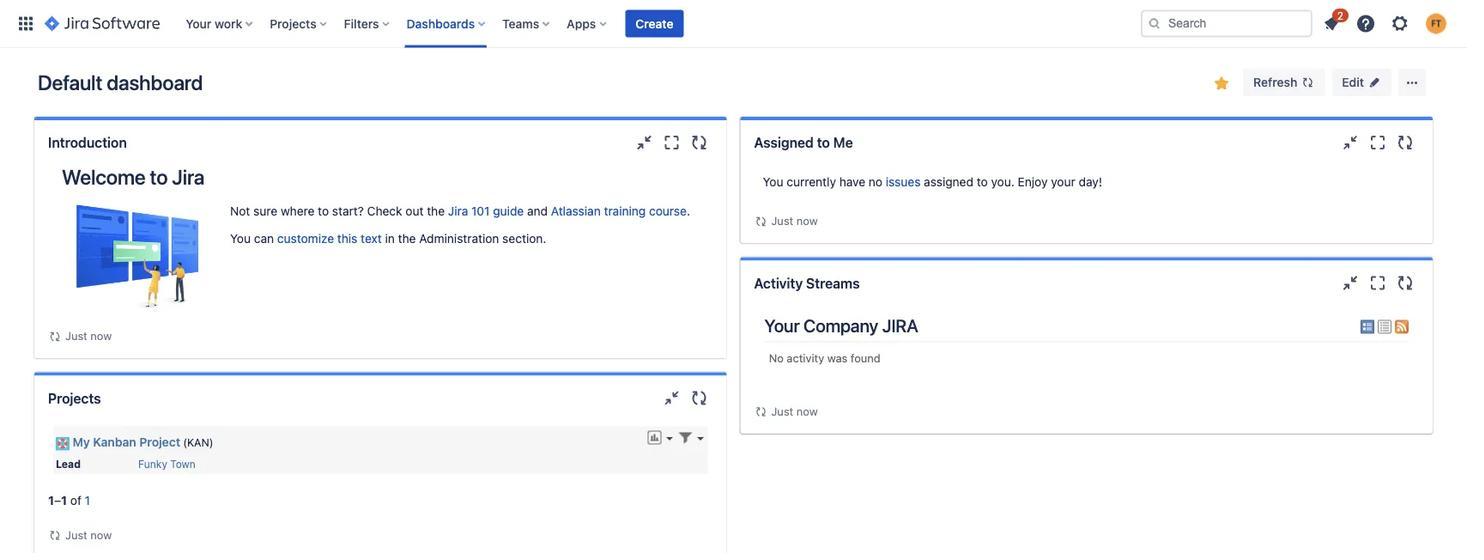 Task type: locate. For each thing, give the bounding box(es) containing it.
an arrow curved in a circular way on the button that refreshes the dashboard image inside activity streams region
[[755, 405, 768, 419]]

to
[[817, 134, 830, 151], [150, 165, 168, 189], [977, 175, 988, 189], [318, 204, 329, 218]]

0 vertical spatial your
[[186, 16, 212, 30]]

1 vertical spatial you
[[230, 231, 251, 246]]

this
[[337, 231, 358, 246]]

projects button
[[265, 10, 334, 37]]

welcome to jira
[[62, 165, 205, 189]]

activity streams region
[[755, 305, 1420, 420]]

check
[[367, 204, 402, 218]]

streams
[[807, 275, 860, 291]]

an arrow curved in a circular way on the button that refreshes the dashboard image inside introduction "region"
[[48, 330, 62, 343]]

1 horizontal spatial you
[[763, 175, 784, 189]]

just now inside projects 'region'
[[65, 528, 112, 541]]

no
[[769, 352, 784, 365]]

teams button
[[497, 10, 557, 37]]

0 vertical spatial you
[[763, 175, 784, 189]]

now for introduction
[[90, 329, 112, 342]]

settings image
[[1391, 13, 1411, 34]]

not
[[230, 204, 250, 218]]

to right welcome
[[150, 165, 168, 189]]

and
[[527, 204, 548, 218]]

0 horizontal spatial you
[[230, 231, 251, 246]]

currently
[[787, 175, 837, 189]]

3 1 from the left
[[85, 493, 90, 507]]

activity
[[755, 275, 803, 291]]

jira software image
[[45, 13, 160, 34], [45, 13, 160, 34]]

–
[[54, 493, 61, 507]]

funky town link
[[138, 458, 196, 470]]

filters button
[[339, 10, 396, 37]]

dashboards
[[407, 16, 475, 30]]

search image
[[1148, 17, 1162, 30]]

an arrow curved in a circular way on the button that refreshes the dashboard image for introduction
[[48, 330, 62, 343]]

my
[[73, 435, 90, 449]]

dashboards button
[[402, 10, 492, 37]]

projects up my
[[48, 390, 101, 406]]

assigned to me region
[[755, 165, 1420, 230]]

now for activity streams
[[797, 405, 818, 417]]

the
[[427, 204, 445, 218], [398, 231, 416, 246]]

teams
[[503, 16, 540, 30]]

an arrow curved in a circular way on the button that refreshes the dashboard image inside projects 'region'
[[48, 528, 62, 542]]

just inside assigned to me 'region'
[[772, 214, 794, 227]]

now inside assigned to me 'region'
[[797, 214, 818, 227]]

now inside projects 'region'
[[90, 528, 112, 541]]

you inside introduction "region"
[[230, 231, 251, 246]]

1 horizontal spatial the
[[427, 204, 445, 218]]

town
[[170, 458, 196, 470]]

just for projects
[[65, 528, 87, 541]]

0 horizontal spatial jira
[[172, 165, 205, 189]]

just now inside introduction "region"
[[65, 329, 112, 342]]

you for you can
[[230, 231, 251, 246]]

just inside projects 'region'
[[65, 528, 87, 541]]

0 horizontal spatial projects
[[48, 390, 101, 406]]

appswitcher icon image
[[15, 13, 36, 34]]

funky town
[[138, 458, 196, 470]]

guide
[[493, 204, 524, 218]]

maximize assigned to me image
[[1368, 132, 1389, 153]]

just now inside assigned to me 'region'
[[772, 214, 818, 227]]

your inside 'popup button'
[[186, 16, 212, 30]]

Search field
[[1142, 10, 1313, 37]]

projects
[[270, 16, 317, 30], [48, 390, 101, 406]]

projects right work
[[270, 16, 317, 30]]

jira right welcome
[[172, 165, 205, 189]]

just now
[[772, 214, 818, 227], [65, 329, 112, 342], [772, 405, 818, 417], [65, 528, 112, 541]]

text
[[361, 231, 382, 246]]

out
[[406, 204, 424, 218]]

jira 101 guide link
[[448, 204, 524, 218]]

you
[[763, 175, 784, 189], [230, 231, 251, 246]]

your up the no
[[765, 315, 800, 336]]

2 horizontal spatial 1
[[85, 493, 90, 507]]

default
[[38, 70, 102, 94]]

have
[[840, 175, 866, 189]]

0 vertical spatial projects
[[270, 16, 317, 30]]

to left you.
[[977, 175, 988, 189]]

company
[[804, 315, 879, 336]]

1 vertical spatial your
[[765, 315, 800, 336]]

you left currently in the right of the page
[[763, 175, 784, 189]]

now for assigned to me
[[797, 214, 818, 227]]

an arrow curved in a circular way on the button that refreshes the dashboard image inside assigned to me 'region'
[[755, 215, 768, 228]]

jira
[[883, 315, 919, 336]]

1 horizontal spatial your
[[765, 315, 800, 336]]

banner
[[0, 0, 1468, 48]]

you for you currently have no
[[763, 175, 784, 189]]

me
[[834, 134, 853, 151]]

not sure where to start? check out the jira 101 guide and atlassian training course .
[[230, 204, 691, 218]]

just inside activity streams region
[[772, 405, 794, 417]]

welcome
[[62, 165, 146, 189]]

now
[[797, 214, 818, 227], [90, 329, 112, 342], [797, 405, 818, 417], [90, 528, 112, 541]]

your
[[186, 16, 212, 30], [765, 315, 800, 336]]

star default dashboard image
[[1212, 73, 1233, 94]]

atlassian training course link
[[551, 204, 687, 218]]

refresh button
[[1244, 69, 1326, 96]]

just inside introduction "region"
[[65, 329, 87, 342]]

apps
[[567, 16, 596, 30]]

an arrow curved in a circular way on the button that refreshes the dashboard image
[[755, 215, 768, 228], [48, 330, 62, 343], [755, 405, 768, 419], [48, 528, 62, 542]]

an arrow curved in a circular way on the button that refreshes the dashboard image for projects
[[48, 528, 62, 542]]

.
[[687, 204, 691, 218]]

1 link
[[85, 493, 90, 507]]

administration
[[419, 231, 499, 246]]

training
[[604, 204, 646, 218]]

the right out
[[427, 204, 445, 218]]

0 vertical spatial the
[[427, 204, 445, 218]]

1 horizontal spatial jira
[[448, 204, 468, 218]]

now inside activity streams region
[[797, 405, 818, 417]]

your left work
[[186, 16, 212, 30]]

0 horizontal spatial your
[[186, 16, 212, 30]]

you left can
[[230, 231, 251, 246]]

now inside introduction "region"
[[90, 329, 112, 342]]

can
[[254, 231, 274, 246]]

0 horizontal spatial the
[[398, 231, 416, 246]]

1 vertical spatial the
[[398, 231, 416, 246]]

0 horizontal spatial 1
[[48, 493, 54, 507]]

minimize introduction image
[[634, 132, 655, 153]]

refresh image
[[1302, 76, 1315, 89]]

just
[[772, 214, 794, 227], [65, 329, 87, 342], [772, 405, 794, 417], [65, 528, 87, 541]]

1
[[48, 493, 54, 507], [61, 493, 67, 507], [85, 493, 90, 507]]

1 – 1 of 1
[[48, 493, 90, 507]]

just now inside activity streams region
[[772, 405, 818, 417]]

0 vertical spatial jira
[[172, 165, 205, 189]]

you inside assigned to me 'region'
[[763, 175, 784, 189]]

assigned to me
[[755, 134, 853, 151]]

your work button
[[181, 10, 260, 37]]

my kanban project (kan)
[[73, 435, 213, 449]]

jira left the 101
[[448, 204, 468, 218]]

issues
[[886, 175, 921, 189]]

1 horizontal spatial 1
[[61, 493, 67, 507]]

assigned
[[924, 175, 974, 189]]

enjoy
[[1018, 175, 1048, 189]]

customize
[[277, 231, 334, 246]]

section.
[[503, 231, 547, 246]]

your inside activity streams region
[[765, 315, 800, 336]]

just now for activity streams
[[772, 405, 818, 417]]

edit icon image
[[1368, 76, 1382, 89]]

of
[[70, 493, 81, 507]]

to left start? at the top left of the page
[[318, 204, 329, 218]]

you.
[[992, 175, 1015, 189]]

project
[[139, 435, 180, 449]]

1 horizontal spatial projects
[[270, 16, 317, 30]]

found
[[851, 352, 881, 365]]

jira
[[172, 165, 205, 189], [448, 204, 468, 218]]

just now for introduction
[[65, 329, 112, 342]]

the right in at the top left of the page
[[398, 231, 416, 246]]



Task type: vqa. For each thing, say whether or not it's contained in the screenshot.
See
no



Task type: describe. For each thing, give the bounding box(es) containing it.
apps button
[[562, 10, 614, 37]]

to left me
[[817, 134, 830, 151]]

an arrow curved in a circular way on the button that refreshes the dashboard image for activity streams
[[755, 405, 768, 419]]

101
[[472, 204, 490, 218]]

refresh
[[1254, 75, 1298, 89]]

1 1 from the left
[[48, 493, 54, 507]]

(kan)
[[183, 436, 213, 449]]

your
[[1052, 175, 1076, 189]]

your for your company jira
[[765, 315, 800, 336]]

1 vertical spatial projects
[[48, 390, 101, 406]]

edit link
[[1332, 69, 1392, 96]]

just for activity streams
[[772, 405, 794, 417]]

help image
[[1356, 13, 1377, 34]]

filters
[[344, 16, 379, 30]]

refresh projects image
[[689, 388, 710, 408]]

more dashboard actions image
[[1403, 72, 1423, 93]]

projects region
[[48, 421, 713, 544]]

default dashboard
[[38, 70, 203, 94]]

now for projects
[[90, 528, 112, 541]]

projects inside dropdown button
[[270, 16, 317, 30]]

banner containing your work
[[0, 0, 1468, 48]]

atlassian
[[551, 204, 601, 218]]

day!
[[1079, 175, 1103, 189]]

just now for projects
[[65, 528, 112, 541]]

refresh introduction image
[[689, 132, 710, 153]]

refresh activity streams image
[[1396, 273, 1416, 293]]

you currently have no issues assigned to you. enjoy your day!
[[763, 175, 1103, 189]]

assigned
[[755, 134, 814, 151]]

2
[[1338, 9, 1344, 21]]

introduction region
[[48, 165, 713, 345]]

your profile and settings image
[[1427, 13, 1447, 34]]

edit
[[1343, 75, 1365, 89]]

no
[[869, 175, 883, 189]]

primary element
[[10, 0, 1142, 48]]

your for your work
[[186, 16, 212, 30]]

start?
[[332, 204, 364, 218]]

activity
[[787, 352, 825, 365]]

work
[[215, 16, 242, 30]]

maximize introduction image
[[662, 132, 682, 153]]

kanban
[[93, 435, 136, 449]]

notifications image
[[1322, 13, 1343, 34]]

in
[[385, 231, 395, 246]]

maximize activity streams image
[[1368, 273, 1389, 293]]

my kanban project link
[[73, 435, 180, 449]]

an arrow curved in a circular way on the button that refreshes the dashboard image for assigned to me
[[755, 215, 768, 228]]

no activity was found
[[769, 352, 881, 365]]

minimize projects image
[[662, 388, 682, 408]]

you can customize this text in the administration section.
[[230, 231, 547, 246]]

1 vertical spatial jira
[[448, 204, 468, 218]]

your company jira
[[765, 315, 919, 336]]

course
[[649, 204, 687, 218]]

was
[[828, 352, 848, 365]]

just for assigned to me
[[772, 214, 794, 227]]

minimize assigned to me image
[[1341, 132, 1361, 153]]

funky
[[138, 458, 167, 470]]

sure
[[254, 204, 278, 218]]

lead
[[56, 458, 81, 470]]

to inside 'region'
[[977, 175, 988, 189]]

customize this text link
[[277, 231, 382, 246]]

2 1 from the left
[[61, 493, 67, 507]]

create button
[[626, 10, 684, 37]]

dashboard
[[107, 70, 203, 94]]

minimize activity streams image
[[1341, 273, 1361, 293]]

refresh assigned to me image
[[1396, 132, 1416, 153]]

activity streams
[[755, 275, 860, 291]]

issues link
[[886, 175, 921, 189]]

just for introduction
[[65, 329, 87, 342]]

where
[[281, 204, 315, 218]]

just now for assigned to me
[[772, 214, 818, 227]]

your work
[[186, 16, 242, 30]]

introduction
[[48, 134, 127, 151]]

create
[[636, 16, 674, 30]]



